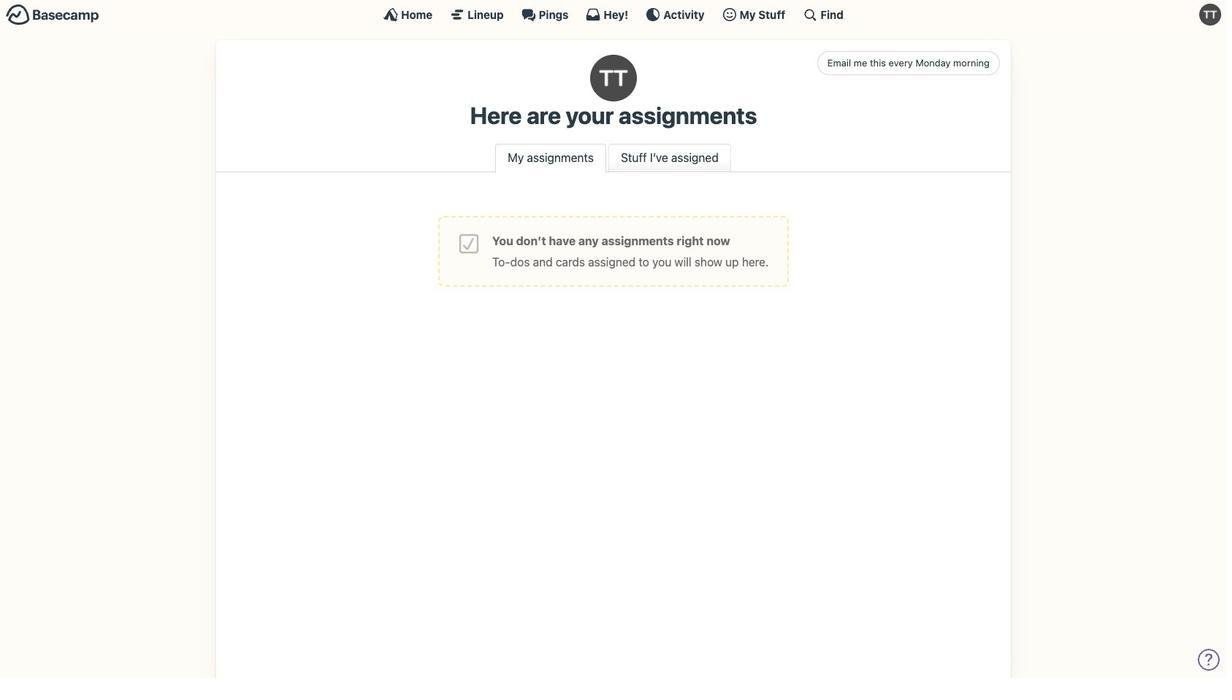 Task type: locate. For each thing, give the bounding box(es) containing it.
terry turtle image
[[590, 55, 637, 102]]



Task type: describe. For each thing, give the bounding box(es) containing it.
keyboard shortcut: ⌘ + / image
[[803, 7, 818, 22]]

switch accounts image
[[6, 4, 99, 26]]

main element
[[0, 0, 1227, 28]]

terry turtle image
[[1200, 4, 1222, 26]]



Task type: vqa. For each thing, say whether or not it's contained in the screenshot.
bottommost office
no



